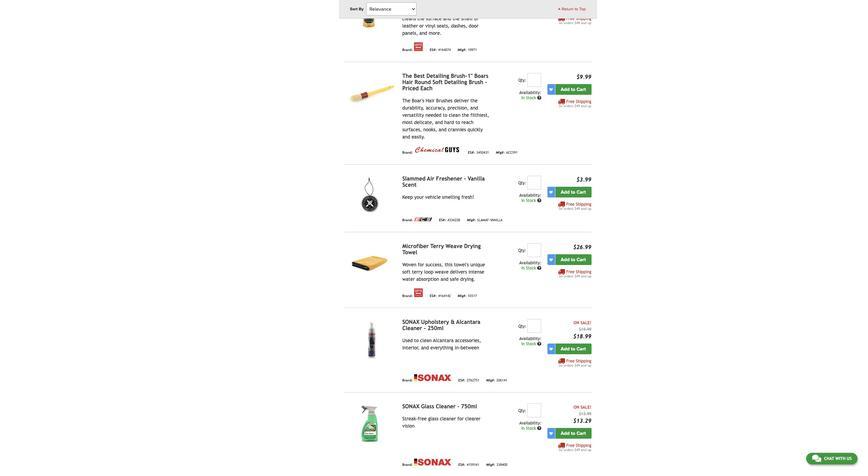 Task type: vqa. For each thing, say whether or not it's contained in the screenshot.


Task type: describe. For each thing, give the bounding box(es) containing it.
5 stock from the top
[[526, 426, 536, 431]]

cart for first 'add to cart' button from the bottom
[[577, 430, 586, 436]]

es#: 4159161
[[458, 463, 479, 467]]

accs91
[[506, 151, 518, 154]]

vanilla
[[490, 218, 503, 222]]

brand: for sonax upholstery & alcantara cleaner - 250ml
[[402, 378, 413, 382]]

brush-
[[451, 73, 468, 79]]

1 brand: from the top
[[402, 48, 413, 52]]

chat
[[824, 456, 834, 461]]

the up reach
[[462, 112, 469, 118]]

delicate,
[[414, 120, 434, 125]]

round
[[415, 79, 431, 85]]

1 add to cart button from the top
[[555, 1, 592, 12]]

mfg#: 338400
[[486, 463, 507, 467]]

cart for 4th 'add to cart' button from the bottom
[[577, 189, 586, 195]]

6 free from the top
[[566, 443, 575, 448]]

es#: for freshener
[[439, 218, 446, 222]]

neutralizing
[[414, 9, 440, 14]]

on for $13.29
[[574, 405, 579, 410]]

towel's
[[454, 262, 469, 267]]

streak-
[[402, 416, 418, 421]]

and down $13.29
[[581, 448, 587, 452]]

sale! for $13.29
[[581, 405, 592, 410]]

es#: 2762751
[[458, 378, 479, 382]]

in for $3.99
[[521, 198, 525, 203]]

used to clean alcantara accessories, interior, and everything in-between
[[402, 338, 481, 350]]

cleaner inside odor neutralizing leather cleaner cleans the surface and the smell of leather or vinyl seats, dashes, door panels, and more.
[[460, 9, 477, 14]]

6 orders from the top
[[564, 448, 574, 452]]

your
[[414, 194, 424, 200]]

mfg#: slamaf-vanilla
[[467, 218, 503, 222]]

cleaner
[[440, 416, 456, 421]]

mfg#: 206141
[[486, 378, 507, 382]]

terry
[[430, 243, 444, 250]]

6 add to cart button from the top
[[555, 428, 592, 439]]

250ml
[[428, 325, 444, 332]]

750ml
[[461, 403, 477, 410]]

caret up image
[[558, 7, 561, 11]]

easily.
[[412, 134, 425, 140]]

microfiber
[[402, 243, 429, 250]]

everything
[[431, 345, 453, 350]]

interior,
[[402, 345, 420, 350]]

1 free shipping on orders $49 and up from the top
[[559, 16, 592, 25]]

on for $18.99
[[574, 321, 579, 325]]

mfg#: for sonax glass cleaner - 750ml
[[486, 463, 495, 467]]

6 up from the top
[[588, 448, 592, 452]]

es#2762751 - 206141 - sonax upholstery & alcantara cleaner - 250ml - used to clean alcantara accessories, interior, and everything in-between - sonax - audi bmw volkswagen mercedes benz mini porsche image
[[344, 319, 397, 358]]

seats,
[[437, 23, 450, 29]]

soft
[[402, 269, 411, 275]]

towel
[[402, 249, 417, 256]]

es#4336228 - slamaf-vanilla - slammed air freshener - vanilla scent - keep your vehicle smelling fresh! - ecs - audi bmw volkswagen mercedes benz mini porsche image
[[344, 176, 397, 215]]

us
[[847, 456, 852, 461]]

microfiber terry weave drying towel link
[[402, 243, 481, 256]]

clean inside used to clean alcantara accessories, interior, and everything in-between
[[420, 338, 432, 343]]

4 free from the top
[[566, 270, 575, 274]]

the for the best detailing brush-1" boars hair round soft detailing brush - priced each
[[402, 73, 412, 79]]

in for $26.99
[[521, 266, 525, 271]]

panels,
[[402, 30, 418, 36]]

6 add to cart from the top
[[561, 430, 586, 436]]

- inside the slammed air freshener - vanilla scent
[[464, 175, 466, 182]]

question circle image for microfiber terry weave drying towel
[[537, 266, 541, 270]]

odor
[[402, 9, 413, 14]]

4 up from the top
[[588, 274, 592, 278]]

comments image
[[812, 454, 821, 462]]

chat with us link
[[806, 453, 858, 465]]

boar's
[[412, 98, 424, 103]]

in stock for $9.99
[[521, 95, 537, 100]]

crannies
[[448, 127, 466, 132]]

delivers
[[450, 269, 467, 275]]

5 orders from the top
[[564, 364, 574, 367]]

woven for success, this towel's unique soft terry loop weave delivers intense water absorption and safe drying.
[[402, 262, 485, 282]]

in-
[[455, 345, 461, 350]]

accessories,
[[455, 338, 481, 343]]

1"
[[468, 73, 473, 79]]

stock for $3.99
[[526, 198, 536, 203]]

es#: for cleaner
[[458, 463, 465, 467]]

and down $26.99 at the right
[[581, 274, 587, 278]]

vinyl
[[425, 23, 436, 29]]

2762751
[[467, 378, 479, 382]]

5 in from the top
[[521, 426, 525, 431]]

ecs - corporate logo image
[[414, 217, 432, 221]]

5 up from the top
[[588, 364, 592, 367]]

4 free shipping on orders $49 and up from the top
[[559, 270, 592, 278]]

precision,
[[448, 105, 469, 111]]

5 add from the top
[[561, 346, 570, 352]]

3 shipping from the top
[[576, 202, 592, 207]]

to inside used to clean alcantara accessories, interior, and everything in-between
[[414, 338, 419, 343]]

on sale! $13.99 $13.29
[[573, 405, 592, 424]]

add to wish list image for 5th 'add to cart' button from the top of the page
[[549, 347, 553, 351]]

mfg#: accs91
[[496, 151, 518, 154]]

clean inside the boar's hair brushes deliver the durability, accuracy, precision, and versatility needed to clean the filthiest, most delicate, and hard to reach surfaces, nooks, and crannies quickly and easily.
[[449, 112, 461, 118]]

vision
[[402, 423, 415, 429]]

es#: 3450431
[[468, 151, 489, 154]]

used
[[402, 338, 413, 343]]

upholstery
[[421, 319, 449, 325]]

success,
[[426, 262, 443, 267]]

3 add to cart button from the top
[[555, 187, 592, 197]]

es#: for weave
[[430, 294, 437, 298]]

slamaf-
[[477, 218, 490, 222]]

3 orders from the top
[[564, 207, 574, 211]]

between
[[461, 345, 479, 350]]

availability: for $26.99
[[519, 261, 541, 265]]

and down '$9.99'
[[581, 104, 587, 108]]

cart for 6th 'add to cart' button from the bottom
[[577, 3, 586, 9]]

boars
[[474, 73, 489, 79]]

soft
[[433, 79, 443, 85]]

338400
[[497, 463, 507, 467]]

$9.99
[[577, 74, 592, 80]]

5 on from the top
[[559, 364, 563, 367]]

1 add from the top
[[561, 3, 570, 9]]

qty: for sonax glass cleaner - 750ml
[[518, 408, 526, 413]]

3 on from the top
[[559, 207, 563, 211]]

4 stock from the top
[[526, 342, 536, 346]]

the best detailing brush-1" boars hair round soft detailing brush - priced each
[[402, 73, 489, 92]]

es#: for detailing
[[468, 151, 475, 154]]

6 free shipping on orders $49 and up from the top
[[559, 443, 592, 452]]

and up filthiest,
[[470, 105, 478, 111]]

sale! for $18.99
[[581, 321, 592, 325]]

es#: for &
[[458, 378, 465, 382]]

absorption
[[416, 276, 439, 282]]

5 shipping from the top
[[576, 359, 592, 364]]

4 orders from the top
[[564, 274, 574, 278]]

- left 750ml
[[457, 403, 459, 410]]

the right deliver
[[471, 98, 478, 103]]

griot's - corporate logo image for water
[[414, 288, 423, 297]]

add to wish list image for 4th 'add to cart' button
[[549, 258, 553, 261]]

brand: for slammed air freshener - vanilla scent
[[402, 218, 413, 222]]

loop
[[424, 269, 433, 275]]

1 $49 from the top
[[575, 21, 580, 25]]

1 on from the top
[[559, 21, 563, 25]]

3 $49 from the top
[[575, 207, 580, 211]]

1 up from the top
[[588, 21, 592, 25]]

brand: for the best detailing brush-1" boars hair round soft detailing brush - priced each
[[402, 151, 413, 154]]

unique
[[470, 262, 485, 267]]

4336228
[[448, 218, 460, 222]]

in stock for $3.99
[[521, 198, 537, 203]]

most
[[402, 120, 413, 125]]

and down needed
[[435, 120, 443, 125]]

top
[[579, 7, 586, 11]]

qty: for the best detailing brush-1" boars hair round soft detailing brush - priced each
[[518, 78, 526, 83]]

es#: 4164074
[[430, 48, 451, 52]]

safe
[[450, 276, 459, 282]]

4 in stock from the top
[[521, 342, 537, 346]]

question circle image for sonax upholstery & alcantara cleaner - 250ml
[[537, 342, 541, 346]]

add to wish list image for $9.99
[[549, 88, 553, 91]]

$19.99
[[579, 327, 592, 332]]

more.
[[429, 30, 442, 36]]

sonax for sonax upholstery & alcantara cleaner - 250ml
[[402, 319, 420, 325]]

sort by
[[350, 7, 364, 11]]

1 orders from the top
[[564, 21, 574, 25]]

smell
[[461, 16, 473, 21]]

6 on from the top
[[559, 448, 563, 452]]

$26.99
[[573, 244, 592, 251]]

cart for fifth 'add to cart' button from the bottom
[[577, 87, 586, 92]]

drying.
[[460, 276, 475, 282]]

question circle image for sonax glass cleaner - 750ml
[[537, 426, 541, 430]]

sonax - corporate logo image for upholstery
[[414, 374, 452, 382]]

quickly
[[468, 127, 483, 132]]

priced
[[402, 85, 419, 92]]

5 $49 from the top
[[575, 364, 580, 367]]

odor neutralizing leather cleaner cleans the surface and the smell of leather or vinyl seats, dashes, door panels, and more.
[[402, 9, 479, 36]]

best
[[414, 73, 425, 79]]

5 add to cart button from the top
[[555, 344, 592, 354]]

filthiest,
[[471, 112, 489, 118]]

and down or
[[419, 30, 427, 36]]

brand: for sonax glass cleaner - 750ml
[[402, 463, 413, 467]]

durability,
[[402, 105, 424, 111]]

2 free shipping on orders $49 and up from the top
[[559, 99, 592, 108]]



Task type: locate. For each thing, give the bounding box(es) containing it.
$49 down '$9.99'
[[575, 104, 580, 108]]

mfg#: left 55517
[[458, 294, 467, 298]]

the up dashes,
[[453, 16, 460, 21]]

1 vertical spatial add to wish list image
[[549, 190, 553, 194]]

0 vertical spatial clean
[[449, 112, 461, 118]]

availability:
[[519, 90, 541, 95], [519, 193, 541, 198], [519, 261, 541, 265], [519, 336, 541, 341], [519, 421, 541, 426]]

1 stock from the top
[[526, 95, 536, 100]]

add to wish list image for $3.99
[[549, 190, 553, 194]]

2 vertical spatial add to wish list image
[[549, 432, 553, 435]]

206141
[[497, 378, 507, 382]]

and right "interior,"
[[421, 345, 429, 350]]

1 vertical spatial for
[[458, 416, 464, 421]]

4 shipping from the top
[[576, 270, 592, 274]]

add to cart down $26.99 at the right
[[561, 257, 586, 263]]

2 sonax - corporate logo image from the top
[[414, 459, 452, 466]]

2 up from the top
[[588, 104, 592, 108]]

add to cart down $13.29
[[561, 430, 586, 436]]

sonax glass cleaner - 750ml
[[402, 403, 477, 410]]

clean down precision,
[[449, 112, 461, 118]]

1 add to wish list image from the top
[[549, 258, 553, 261]]

1 griot's - corporate logo image from the top
[[414, 42, 423, 51]]

es#: left the 4336228
[[439, 218, 446, 222]]

0 vertical spatial sonax
[[402, 319, 420, 325]]

0 vertical spatial griot's - corporate logo image
[[414, 42, 423, 51]]

this
[[445, 262, 453, 267]]

cart for 4th 'add to cart' button
[[577, 257, 586, 263]]

free shipping on orders $49 and up down $26.99 at the right
[[559, 270, 592, 278]]

cart
[[577, 3, 586, 9], [577, 87, 586, 92], [577, 189, 586, 195], [577, 257, 586, 263], [577, 346, 586, 352], [577, 430, 586, 436]]

the up or
[[417, 16, 425, 21]]

1 vertical spatial sonax
[[402, 403, 420, 410]]

shipping down $18.99
[[576, 359, 592, 364]]

2 qty: from the top
[[518, 181, 526, 185]]

3 add from the top
[[561, 189, 570, 195]]

sale! up $13.99
[[581, 405, 592, 410]]

free shipping on orders $49 and up down $3.99
[[559, 202, 592, 211]]

and down top
[[581, 21, 587, 25]]

brand: for microfiber terry weave drying towel
[[402, 294, 413, 298]]

3 in stock from the top
[[521, 266, 537, 271]]

es#: left "4164142"
[[430, 294, 437, 298]]

es#: left 2762751
[[458, 378, 465, 382]]

0 horizontal spatial alcantara
[[433, 338, 454, 343]]

chemical guys - corporate logo image
[[414, 146, 461, 154]]

vanilla
[[468, 175, 485, 182]]

for up the terry
[[418, 262, 424, 267]]

2 shipping from the top
[[576, 99, 592, 104]]

5 brand: from the top
[[402, 378, 413, 382]]

the for the boar's hair brushes deliver the durability, accuracy, precision, and versatility needed to clean the filthiest, most delicate, and hard to reach surfaces, nooks, and crannies quickly and easily.
[[402, 98, 410, 103]]

- inside sonax upholstery & alcantara cleaner - 250ml
[[424, 325, 426, 332]]

2 cart from the top
[[577, 87, 586, 92]]

1 vertical spatial griot's - corporate logo image
[[414, 288, 423, 297]]

4 cart from the top
[[577, 257, 586, 263]]

1 vertical spatial on
[[574, 405, 579, 410]]

0 vertical spatial sonax - corporate logo image
[[414, 374, 452, 382]]

add to wish list image
[[549, 88, 553, 91], [549, 190, 553, 194], [549, 432, 553, 435]]

of
[[474, 16, 479, 21]]

stock for $26.99
[[526, 266, 536, 271]]

detailing left 1"
[[444, 79, 467, 85]]

6 add from the top
[[561, 430, 570, 436]]

alcantara up the everything
[[433, 338, 454, 343]]

keep your vehicle smelling fresh!
[[402, 194, 474, 200]]

2 horizontal spatial cleaner
[[460, 9, 477, 14]]

1 shipping from the top
[[576, 16, 592, 21]]

4 availability: from the top
[[519, 336, 541, 341]]

0 horizontal spatial for
[[418, 262, 424, 267]]

terry
[[412, 269, 423, 275]]

1 vertical spatial clean
[[420, 338, 432, 343]]

question circle image
[[537, 96, 541, 100], [537, 199, 541, 203]]

4 in from the top
[[521, 342, 525, 346]]

cart down $18.99
[[577, 346, 586, 352]]

versatility
[[402, 112, 424, 118]]

needed
[[426, 112, 441, 118]]

hair up accuracy,
[[426, 98, 435, 103]]

es#4159161 - 338400 - sonax glass cleaner - 750ml - streak-free glass cleaner for clearer vision - sonax - audi bmw volkswagen mercedes benz mini porsche image
[[344, 404, 397, 443]]

1 in stock from the top
[[521, 95, 537, 100]]

clean down 250ml
[[420, 338, 432, 343]]

brushes
[[436, 98, 453, 103]]

0 vertical spatial the
[[402, 73, 412, 79]]

2 availability: from the top
[[519, 193, 541, 198]]

and down leather
[[443, 16, 451, 21]]

0 horizontal spatial clean
[[420, 338, 432, 343]]

es#4164074 - 10971 - scent restoring leather cleaner - 22oz - odor neutralizing leather cleaner cleans the surface and the smell of leather or vinyl seats, dashes, door panels, and more. - griot's - audi bmw volkswagen mercedes benz mini porsche image
[[344, 0, 397, 29]]

4164142
[[438, 294, 451, 298]]

detailing up each
[[427, 73, 449, 79]]

mfg#: left accs91
[[496, 151, 505, 154]]

cleaner up the used
[[402, 325, 422, 332]]

brush
[[469, 79, 483, 85]]

add to cart right caret up image
[[561, 3, 586, 9]]

1 vertical spatial cleaner
[[402, 325, 422, 332]]

by
[[359, 7, 364, 11]]

0 vertical spatial sale!
[[581, 321, 592, 325]]

vehicle
[[425, 194, 441, 200]]

1 horizontal spatial alcantara
[[456, 319, 481, 325]]

question circle image for $3.99
[[537, 199, 541, 203]]

cleaner up cleaner
[[436, 403, 456, 410]]

hard
[[444, 120, 454, 125]]

4164074
[[438, 48, 451, 52]]

- inside the best detailing brush-1" boars hair round soft detailing brush - priced each
[[485, 79, 487, 85]]

1 vertical spatial add to wish list image
[[549, 347, 553, 351]]

1 add to wish list image from the top
[[549, 88, 553, 91]]

4159161
[[467, 463, 479, 467]]

shipping down $3.99
[[576, 202, 592, 207]]

add to cart down '$9.99'
[[561, 87, 586, 92]]

$3.99
[[577, 176, 592, 183]]

and down hard
[[439, 127, 447, 132]]

griot's - corporate logo image down absorption
[[414, 288, 423, 297]]

qty: for sonax upholstery & alcantara cleaner - 250ml
[[518, 324, 526, 329]]

3 in from the top
[[521, 266, 525, 271]]

2 vertical spatial question circle image
[[537, 426, 541, 430]]

griot's - corporate logo image down panels,
[[414, 42, 423, 51]]

leather
[[402, 23, 418, 29]]

the best detailing brush-1" boars hair round soft detailing brush - priced each link
[[402, 73, 489, 92]]

cart down $3.99
[[577, 189, 586, 195]]

shipping down top
[[576, 16, 592, 21]]

3 free from the top
[[566, 202, 575, 207]]

alcantara for &
[[456, 319, 481, 325]]

5 free from the top
[[566, 359, 575, 364]]

hair
[[402, 79, 413, 85], [426, 98, 435, 103]]

cart for 5th 'add to cart' button from the top of the page
[[577, 346, 586, 352]]

add to cart down $18.99
[[561, 346, 586, 352]]

the left best at top
[[402, 73, 412, 79]]

2 question circle image from the top
[[537, 199, 541, 203]]

es#: left 3450431
[[468, 151, 475, 154]]

2 sonax from the top
[[402, 403, 420, 410]]

4 on from the top
[[559, 274, 563, 278]]

1 horizontal spatial clean
[[449, 112, 461, 118]]

sonax up the used
[[402, 319, 420, 325]]

4 $49 from the top
[[575, 274, 580, 278]]

cart down $13.29
[[577, 430, 586, 436]]

1 vertical spatial the
[[402, 98, 410, 103]]

5 in stock from the top
[[521, 426, 537, 431]]

5 add to cart from the top
[[561, 346, 586, 352]]

dashes,
[[451, 23, 467, 29]]

add to cart down $3.99
[[561, 189, 586, 195]]

4 add from the top
[[561, 257, 570, 263]]

alcantara right &
[[456, 319, 481, 325]]

es#:
[[430, 48, 437, 52], [468, 151, 475, 154], [439, 218, 446, 222], [430, 294, 437, 298], [458, 378, 465, 382], [458, 463, 465, 467]]

on
[[574, 321, 579, 325], [574, 405, 579, 410]]

the inside the boar's hair brushes deliver the durability, accuracy, precision, and versatility needed to clean the filthiest, most delicate, and hard to reach surfaces, nooks, and crannies quickly and easily.
[[402, 98, 410, 103]]

0 vertical spatial add to wish list image
[[549, 88, 553, 91]]

shipping down $26.99 at the right
[[576, 270, 592, 274]]

6 brand: from the top
[[402, 463, 413, 467]]

4 add to cart button from the top
[[555, 254, 592, 265]]

1 add to cart from the top
[[561, 3, 586, 9]]

hair inside the boar's hair brushes deliver the durability, accuracy, precision, and versatility needed to clean the filthiest, most delicate, and hard to reach surfaces, nooks, and crannies quickly and easily.
[[426, 98, 435, 103]]

in stock for $26.99
[[521, 266, 537, 271]]

3 up from the top
[[588, 207, 592, 211]]

3450431
[[476, 151, 489, 154]]

2 add from the top
[[561, 87, 570, 92]]

2 free from the top
[[566, 99, 575, 104]]

0 horizontal spatial cleaner
[[402, 325, 422, 332]]

1 sonax - corporate logo image from the top
[[414, 374, 452, 382]]

3 cart from the top
[[577, 189, 586, 195]]

brand:
[[402, 48, 413, 52], [402, 151, 413, 154], [402, 218, 413, 222], [402, 294, 413, 298], [402, 378, 413, 382], [402, 463, 413, 467]]

scent
[[402, 182, 417, 188]]

$49 down $18.99
[[575, 364, 580, 367]]

slammed
[[402, 175, 426, 182]]

0 vertical spatial cleaner
[[460, 9, 477, 14]]

mfg#: for microfiber terry weave drying towel
[[458, 294, 467, 298]]

0 vertical spatial hair
[[402, 79, 413, 85]]

2 add to cart from the top
[[561, 87, 586, 92]]

0 vertical spatial alcantara
[[456, 319, 481, 325]]

1 question circle image from the top
[[537, 266, 541, 270]]

3 question circle image from the top
[[537, 426, 541, 430]]

cart down $26.99 at the right
[[577, 257, 586, 263]]

es#: 4336228
[[439, 218, 460, 222]]

on inside on sale! $19.99 $18.99
[[574, 321, 579, 325]]

cart down '$9.99'
[[577, 87, 586, 92]]

- left the vanilla
[[464, 175, 466, 182]]

the up durability,
[[402, 98, 410, 103]]

and down weave
[[441, 276, 449, 282]]

shipping down '$9.99'
[[576, 99, 592, 104]]

sale! inside on sale! $13.99 $13.29
[[581, 405, 592, 410]]

cart right return
[[577, 3, 586, 9]]

on up $13.99
[[574, 405, 579, 410]]

1 vertical spatial question circle image
[[537, 342, 541, 346]]

each
[[420, 85, 433, 92]]

mfg#: left 10971
[[458, 48, 467, 52]]

es#: left 4164074
[[430, 48, 437, 52]]

1 vertical spatial sonax - corporate logo image
[[414, 459, 452, 466]]

6 cart from the top
[[577, 430, 586, 436]]

mfg#: left 206141
[[486, 378, 495, 382]]

stock
[[526, 95, 536, 100], [526, 198, 536, 203], [526, 266, 536, 271], [526, 342, 536, 346], [526, 426, 536, 431]]

1 horizontal spatial for
[[458, 416, 464, 421]]

clearer
[[465, 416, 481, 421]]

mfg#: 10971
[[458, 48, 477, 52]]

1 cart from the top
[[577, 3, 586, 9]]

3 add to cart from the top
[[561, 189, 586, 195]]

availability: for $9.99
[[519, 90, 541, 95]]

1 in from the top
[[521, 95, 525, 100]]

alcantara inside sonax upholstery & alcantara cleaner - 250ml
[[456, 319, 481, 325]]

es#: 4164142
[[430, 294, 451, 298]]

hair left best at top
[[402, 79, 413, 85]]

on sale! $19.99 $18.99
[[573, 321, 592, 340]]

add to cart
[[561, 3, 586, 9], [561, 87, 586, 92], [561, 189, 586, 195], [561, 257, 586, 263], [561, 346, 586, 352], [561, 430, 586, 436]]

for inside streak-free glass cleaner for clearer vision
[[458, 416, 464, 421]]

water
[[402, 276, 415, 282]]

deliver
[[454, 98, 469, 103]]

and inside used to clean alcantara accessories, interior, and everything in-between
[[421, 345, 429, 350]]

sale! inside on sale! $19.99 $18.99
[[581, 321, 592, 325]]

2 on from the top
[[574, 405, 579, 410]]

intense
[[469, 269, 484, 275]]

3 availability: from the top
[[519, 261, 541, 265]]

slammed air freshener - vanilla scent
[[402, 175, 485, 188]]

sale!
[[581, 321, 592, 325], [581, 405, 592, 410]]

0 vertical spatial for
[[418, 262, 424, 267]]

1 question circle image from the top
[[537, 96, 541, 100]]

1 vertical spatial question circle image
[[537, 199, 541, 203]]

5 availability: from the top
[[519, 421, 541, 426]]

sonax inside sonax upholstery & alcantara cleaner - 250ml
[[402, 319, 420, 325]]

question circle image
[[537, 266, 541, 270], [537, 342, 541, 346], [537, 426, 541, 430]]

the inside the best detailing brush-1" boars hair round soft detailing brush - priced each
[[402, 73, 412, 79]]

on inside on sale! $13.99 $13.29
[[574, 405, 579, 410]]

the
[[417, 16, 425, 21], [453, 16, 460, 21], [471, 98, 478, 103], [462, 112, 469, 118]]

griot's - corporate logo image for or
[[414, 42, 423, 51]]

mfg#: for slammed air freshener - vanilla scent
[[467, 218, 476, 222]]

in stock
[[521, 95, 537, 100], [521, 198, 537, 203], [521, 266, 537, 271], [521, 342, 537, 346], [521, 426, 537, 431]]

2 vertical spatial cleaner
[[436, 403, 456, 410]]

1 vertical spatial hair
[[426, 98, 435, 103]]

4 qty: from the top
[[518, 324, 526, 329]]

2 in stock from the top
[[521, 198, 537, 203]]

with
[[836, 456, 846, 461]]

cleaner up smell
[[460, 9, 477, 14]]

leather
[[442, 9, 459, 14]]

cleaner inside sonax upholstery & alcantara cleaner - 250ml
[[402, 325, 422, 332]]

0 vertical spatial add to wish list image
[[549, 258, 553, 261]]

es#3450431 - accs91 - the best detailing brush-1" boars hair round soft detailing brush - priced each - the boar's hair brushes deliver the durability, accuracy, precision, and versatility needed to clean the filthiest, most delicate, and hard to reach surfaces, nooks, and crannies quickly and easily. - chemical guys - audi bmw volkswagen mercedes benz mini porsche image
[[344, 73, 397, 112]]

sale! up the "$19.99"
[[581, 321, 592, 325]]

door
[[469, 23, 479, 29]]

alcantara for clean
[[433, 338, 454, 343]]

2 on from the top
[[559, 104, 563, 108]]

glass
[[428, 416, 439, 421]]

sonax - corporate logo image
[[414, 374, 452, 382], [414, 459, 452, 466]]

sonax
[[402, 319, 420, 325], [402, 403, 420, 410]]

5 cart from the top
[[577, 346, 586, 352]]

sonax - corporate logo image for glass
[[414, 459, 452, 466]]

for inside woven for success, this towel's unique soft terry loop weave delivers intense water absorption and safe drying.
[[418, 262, 424, 267]]

55517
[[468, 294, 477, 298]]

2 add to cart button from the top
[[555, 84, 592, 95]]

free shipping on orders $49 and up down $18.99
[[559, 359, 592, 367]]

drying
[[464, 243, 481, 250]]

add to cart button
[[555, 1, 592, 12], [555, 84, 592, 95], [555, 187, 592, 197], [555, 254, 592, 265], [555, 344, 592, 354], [555, 428, 592, 439]]

mfg#: 55517
[[458, 294, 477, 298]]

free shipping on orders $49 and up down '$9.99'
[[559, 99, 592, 108]]

return
[[562, 7, 574, 11]]

weave
[[435, 269, 449, 275]]

qty: for slammed air freshener - vanilla scent
[[518, 181, 526, 185]]

1 availability: from the top
[[519, 90, 541, 95]]

0 horizontal spatial hair
[[402, 79, 413, 85]]

$49 down $3.99
[[575, 207, 580, 211]]

stock for $9.99
[[526, 95, 536, 100]]

4 add to cart from the top
[[561, 257, 586, 263]]

surface
[[426, 16, 442, 21]]

free shipping on orders $49 and up down $13.29
[[559, 443, 592, 452]]

None number field
[[528, 0, 541, 4], [528, 73, 541, 87], [528, 176, 541, 190], [528, 243, 541, 257], [528, 319, 541, 333], [528, 404, 541, 417], [528, 0, 541, 4], [528, 73, 541, 87], [528, 176, 541, 190], [528, 243, 541, 257], [528, 319, 541, 333], [528, 404, 541, 417]]

- right brush
[[485, 79, 487, 85]]

and down $18.99
[[581, 364, 587, 367]]

griot's - corporate logo image
[[414, 42, 423, 51], [414, 288, 423, 297]]

nooks,
[[423, 127, 437, 132]]

es#: left the 4159161
[[458, 463, 465, 467]]

3 add to wish list image from the top
[[549, 432, 553, 435]]

add to wish list image
[[549, 258, 553, 261], [549, 347, 553, 351]]

mfg#: for the best detailing brush-1" boars hair round soft detailing brush - priced each
[[496, 151, 505, 154]]

and down $3.99
[[581, 207, 587, 211]]

alcantara inside used to clean alcantara accessories, interior, and everything in-between
[[433, 338, 454, 343]]

in for $9.99
[[521, 95, 525, 100]]

mfg#: left 338400
[[486, 463, 495, 467]]

question circle image for $9.99
[[537, 96, 541, 100]]

2 $49 from the top
[[575, 104, 580, 108]]

0 vertical spatial question circle image
[[537, 266, 541, 270]]

hair inside the best detailing brush-1" boars hair round soft detailing brush - priced each
[[402, 79, 413, 85]]

sonax up 'streak-'
[[402, 403, 420, 410]]

3 qty: from the top
[[518, 248, 526, 253]]

on up the "$19.99"
[[574, 321, 579, 325]]

1 horizontal spatial cleaner
[[436, 403, 456, 410]]

for
[[418, 262, 424, 267], [458, 416, 464, 421]]

1 horizontal spatial hair
[[426, 98, 435, 103]]

or
[[419, 23, 424, 29]]

mfg#:
[[458, 48, 467, 52], [496, 151, 505, 154], [467, 218, 476, 222], [458, 294, 467, 298], [486, 378, 495, 382], [486, 463, 495, 467]]

5 qty: from the top
[[518, 408, 526, 413]]

mfg#: for sonax upholstery & alcantara cleaner - 250ml
[[486, 378, 495, 382]]

sonax for sonax glass cleaner - 750ml
[[402, 403, 420, 410]]

in
[[521, 95, 525, 100], [521, 198, 525, 203], [521, 266, 525, 271], [521, 342, 525, 346], [521, 426, 525, 431]]

and down surfaces, on the top left
[[402, 134, 410, 140]]

1 free from the top
[[566, 16, 575, 21]]

- left 250ml
[[424, 325, 426, 332]]

2 the from the top
[[402, 98, 410, 103]]

3 stock from the top
[[526, 266, 536, 271]]

0 vertical spatial on
[[574, 321, 579, 325]]

mfg#: left slamaf-
[[467, 218, 476, 222]]

streak-free glass cleaner for clearer vision
[[402, 416, 481, 429]]

5 free shipping on orders $49 and up from the top
[[559, 359, 592, 367]]

10971
[[468, 48, 477, 52]]

for left the clearer
[[458, 416, 464, 421]]

2 add to wish list image from the top
[[549, 347, 553, 351]]

2 in from the top
[[521, 198, 525, 203]]

2 add to wish list image from the top
[[549, 190, 553, 194]]

1 vertical spatial alcantara
[[433, 338, 454, 343]]

2 orders from the top
[[564, 104, 574, 108]]

freshener
[[436, 175, 462, 182]]

air
[[427, 175, 434, 182]]

smelling
[[442, 194, 460, 200]]

2 brand: from the top
[[402, 151, 413, 154]]

3 free shipping on orders $49 and up from the top
[[559, 202, 592, 211]]

2 sale! from the top
[[581, 405, 592, 410]]

sonax upholstery & alcantara cleaner - 250ml link
[[402, 319, 481, 332]]

and inside woven for success, this towel's unique soft terry loop weave delivers intense water absorption and safe drying.
[[441, 276, 449, 282]]

1 vertical spatial sale!
[[581, 405, 592, 410]]

$49 down $13.29
[[575, 448, 580, 452]]

es#4164142 - 55517 - microfiber terry weave drying towel - woven for success, this towel's unique soft terry loop weave delivers intense water absorption and safe drying. - griot's - audi bmw volkswagen mercedes benz mini porsche image
[[344, 243, 397, 283]]

0 vertical spatial question circle image
[[537, 96, 541, 100]]

availability: for $3.99
[[519, 193, 541, 198]]

6 shipping from the top
[[576, 443, 592, 448]]

1 on from the top
[[574, 321, 579, 325]]

2 question circle image from the top
[[537, 342, 541, 346]]

shipping
[[576, 16, 592, 21], [576, 99, 592, 104], [576, 202, 592, 207], [576, 270, 592, 274], [576, 359, 592, 364], [576, 443, 592, 448]]

qty: for microfiber terry weave drying towel
[[518, 248, 526, 253]]

6 $49 from the top
[[575, 448, 580, 452]]

$13.99
[[579, 411, 592, 416]]

$49 down return to top
[[575, 21, 580, 25]]

2 griot's - corporate logo image from the top
[[414, 288, 423, 297]]

$49 down $26.99 at the right
[[575, 274, 580, 278]]

shipping down $13.29
[[576, 443, 592, 448]]

free shipping on orders $49 and up down return to top
[[559, 16, 592, 25]]



